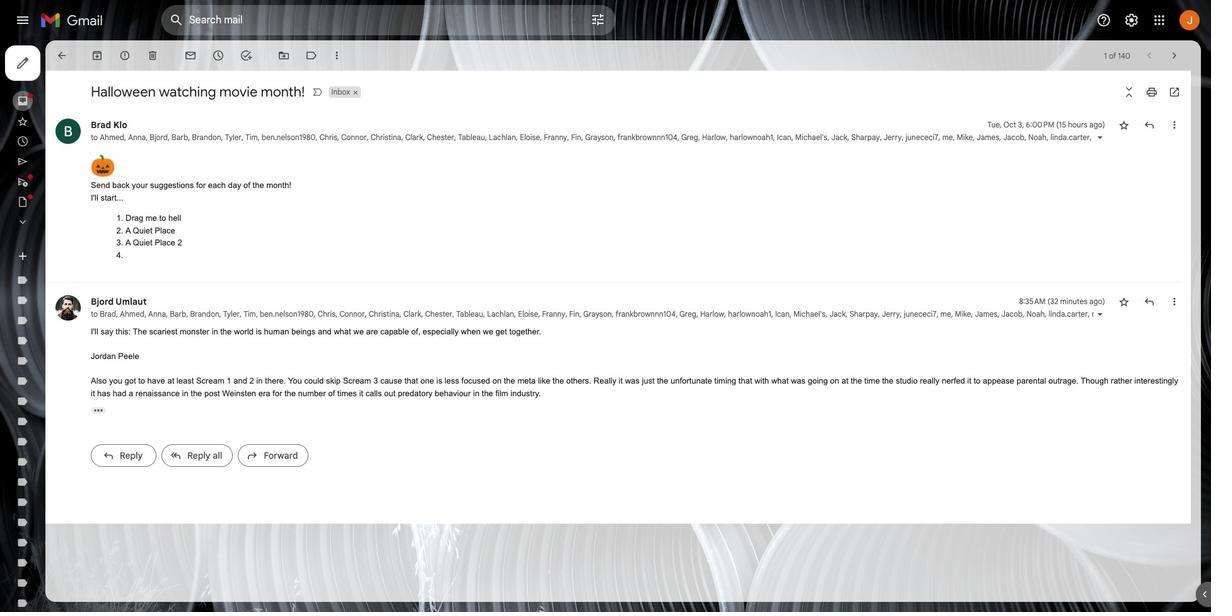 Task type: locate. For each thing, give the bounding box(es) containing it.
james for to brad , ahmed , anna , barb , brandon , tyler , tim , ben.nelson1980 , chris , connor , christina , clark , chester , tableau , lachlan , eloise , franny , fin , grayson , frankbrownnn104 , greg , harlow , harlownoah1 , ican , michael's , jack , sharpay , jerry , junececi7 , me , mike , james , jacob , noah , linda.carter , mariaaawilliams
[[976, 309, 998, 319]]

i'll say this: the scariest monster in the world is human beings and what we are capable of, especially when we get together.
[[91, 327, 542, 336]]

2 vertical spatial me
[[941, 309, 952, 319]]

1 on from the left
[[493, 376, 502, 386]]

1 vertical spatial of
[[244, 181, 251, 190]]

(32
[[1048, 297, 1059, 306]]

greg for to ahmed , anna , bjord , barb , brandon , tyler , tim , ben.nelson1980 , chris , connor , christina , clark , chester , tableau , lachlan , eloise , franny , fin , grayson , frankbrownnn104 , greg , harlow , harlownoah1 , ican , michael's , jack , sharpay , jerry , junececi7 , me , mike , james , jacob , noah , linda.carter ,
[[682, 133, 699, 142]]

1 vertical spatial in
[[256, 376, 263, 386]]

send back your suggestions for each day of the month! i'll start... drag me to hell a quiet place a quiet place 2
[[91, 181, 292, 247]]

1 vertical spatial eloise
[[518, 309, 539, 319]]

1 ago) from the top
[[1090, 120, 1106, 129]]

michael's
[[796, 133, 828, 142], [794, 309, 826, 319]]

0 vertical spatial harlow
[[703, 133, 726, 142]]

1 vertical spatial chester
[[425, 309, 453, 319]]

for inside send back your suggestions for each day of the month! i'll start... drag me to hell a quiet place a quiet place 2
[[196, 181, 206, 190]]

the left post
[[191, 388, 202, 398]]

send
[[91, 181, 110, 190]]

barb up scariest
[[170, 309, 186, 319]]

the right day
[[253, 181, 264, 190]]

0 vertical spatial jacob
[[1004, 133, 1025, 142]]

1 vertical spatial a
[[126, 238, 131, 247]]

0 vertical spatial ago)
[[1090, 120, 1106, 129]]

noah for to ahmed , anna , bjord , barb , brandon , tyler , tim , ben.nelson1980 , chris , connor , christina , clark , chester , tableau , lachlan , eloise , franny , fin , grayson , frankbrownnn104 , greg , harlow , harlownoah1 , ican , michael's , jack , sharpay , jerry , junececi7 , me , mike , james , jacob , noah , linda.carter ,
[[1029, 133, 1047, 142]]

at left time
[[842, 376, 849, 386]]

1 a from the top
[[126, 226, 131, 235]]

1 vertical spatial michael's
[[794, 309, 826, 319]]

0 horizontal spatial anna
[[128, 133, 146, 142]]

scream up post
[[196, 376, 225, 386]]

1 vertical spatial christina
[[369, 309, 400, 319]]

monster
[[180, 327, 210, 336]]

0 vertical spatial what
[[334, 327, 351, 336]]

1 vertical spatial brandon
[[190, 309, 219, 319]]

not starred image
[[1118, 119, 1131, 131]]

gmail image
[[40, 8, 109, 33]]

1 vertical spatial bjord
[[91, 296, 114, 307]]

1 vertical spatial harlownoah1
[[729, 309, 772, 319]]

1 vertical spatial ican
[[776, 309, 790, 319]]

noah down 6:00 pm
[[1029, 133, 1047, 142]]

1 vertical spatial ago)
[[1090, 297, 1106, 306]]

was left just
[[625, 376, 640, 386]]

for down there.
[[273, 388, 282, 398]]

2 up weinsten
[[250, 376, 254, 386]]

we left get
[[483, 327, 494, 336]]

times
[[337, 388, 357, 398]]

jacob
[[1004, 133, 1025, 142], [1002, 309, 1023, 319]]

2 reply from the left
[[187, 450, 211, 461]]

more image
[[331, 49, 343, 62]]

barb for anna
[[170, 309, 186, 319]]

a
[[129, 388, 133, 398]]

it left has
[[91, 388, 95, 398]]

0 vertical spatial chris
[[320, 133, 338, 142]]

harlow
[[703, 133, 726, 142], [701, 309, 725, 319]]

1 horizontal spatial scream
[[343, 376, 371, 386]]

brandon
[[192, 133, 221, 142], [190, 309, 219, 319]]

one
[[421, 376, 434, 386]]

what
[[334, 327, 351, 336], [772, 376, 789, 386]]

navigation
[[0, 40, 151, 612]]

chester
[[427, 133, 454, 142], [425, 309, 453, 319]]

linda.carter for to ahmed , anna , bjord , barb , brandon , tyler , tim , ben.nelson1980 , chris , connor , christina , clark , chester , tableau , lachlan , eloise , franny , fin , grayson , frankbrownnn104 , greg , harlow , harlownoah1 , ican , michael's , jack , sharpay , jerry , junececi7 , me , mike , james , jacob , noah , linda.carter ,
[[1051, 133, 1091, 142]]

1 up weinsten
[[227, 376, 231, 386]]

1 vertical spatial linda.carter
[[1049, 309, 1089, 319]]

franny
[[544, 133, 568, 142], [542, 309, 566, 319]]

0 vertical spatial linda.carter
[[1051, 133, 1091, 142]]

tyler up world
[[223, 309, 240, 319]]

we left are
[[354, 327, 364, 336]]

0 vertical spatial ican
[[777, 133, 792, 142]]

tyler for bjord
[[225, 133, 242, 142]]

tim down movie
[[246, 133, 258, 142]]

2 horizontal spatial of
[[1110, 51, 1117, 60]]

chris up i'll say this: the scariest monster in the world is human beings and what we are capable of, especially when we get together.
[[318, 309, 336, 319]]

1 vertical spatial frankbrownnn104
[[616, 309, 676, 319]]

sharpay
[[852, 133, 880, 142], [850, 309, 879, 319]]

1 vertical spatial chris
[[318, 309, 336, 319]]

1 vertical spatial for
[[273, 388, 282, 398]]

time
[[865, 376, 880, 386]]

was left going
[[791, 376, 806, 386]]

jerry
[[884, 133, 902, 142], [883, 309, 901, 319]]

lachlan for anna
[[487, 309, 514, 319]]

predatory
[[398, 388, 433, 398]]

tyler down movie
[[225, 133, 242, 142]]

jacob down "oct"
[[1004, 133, 1025, 142]]

2 down hell
[[178, 238, 182, 247]]

advanced search options image
[[586, 7, 611, 32]]

bjord left umlaut
[[91, 296, 114, 307]]

jack
[[832, 133, 848, 142], [830, 309, 846, 319]]

0 horizontal spatial is
[[256, 327, 262, 336]]

linda.carter down hours
[[1051, 133, 1091, 142]]

the
[[253, 181, 264, 190], [220, 327, 232, 336], [504, 376, 516, 386], [553, 376, 564, 386], [657, 376, 669, 386], [851, 376, 863, 386], [883, 376, 894, 386], [191, 388, 202, 398], [285, 388, 296, 398], [482, 388, 493, 398]]

number
[[298, 388, 326, 398]]

is right world
[[256, 327, 262, 336]]

0 horizontal spatial at
[[168, 376, 174, 386]]

chris down inbox button
[[320, 133, 338, 142]]

is inside also you got to have at least scream 1 and 2 in there. you could skip scream 3 cause that one is less focused on the meta like the others. really it was just the unfortunate timing that with what was going on at the time the studio really nerfed it to appease parental outrage. though rather interestingly it has had a renaissance in the post weinsten era for the number of times it calls out predatory behaviour in the film industry.
[[437, 376, 443, 386]]

1 vertical spatial noah
[[1027, 309, 1045, 319]]

0 vertical spatial junececi7
[[906, 133, 939, 142]]

8:35 am (32 minutes ago) cell
[[1020, 295, 1106, 308]]

0 vertical spatial michael's
[[796, 133, 828, 142]]

1 horizontal spatial on
[[831, 376, 840, 386]]

weinsten
[[222, 388, 256, 398]]

on right going
[[831, 376, 840, 386]]

we
[[354, 327, 364, 336], [483, 327, 494, 336]]

connor down inbox button
[[341, 133, 367, 142]]

2 place from the top
[[155, 238, 175, 247]]

less
[[445, 376, 459, 386]]

0 vertical spatial brad
[[91, 119, 111, 131]]

1 horizontal spatial for
[[273, 388, 282, 398]]

junececi7
[[906, 133, 939, 142], [904, 309, 937, 319]]

to left appease at the right of page
[[974, 376, 981, 386]]

0 vertical spatial ahmed
[[100, 133, 124, 142]]

0 vertical spatial for
[[196, 181, 206, 190]]

snooze image
[[212, 49, 225, 62]]

of left 140
[[1110, 51, 1117, 60]]

harlow for to brad , ahmed , anna , barb , brandon , tyler , tim , ben.nelson1980 , chris , connor , christina , clark , chester , tableau , lachlan , eloise , franny , fin , grayson , frankbrownnn104 , greg , harlow , harlownoah1 , ican , michael's , jack , sharpay , jerry , junececi7 , me , mike , james , jacob , noah , linda.carter , mariaaawilliams
[[701, 309, 725, 319]]

had
[[113, 388, 126, 398]]

studio
[[896, 376, 918, 386]]

say
[[101, 327, 113, 336]]

0 horizontal spatial scream
[[196, 376, 225, 386]]

bjord umlaut
[[91, 296, 147, 307]]

0 vertical spatial james
[[977, 133, 1000, 142]]

reply down a
[[120, 450, 143, 461]]

chester for anna
[[425, 309, 453, 319]]

barb for bjord
[[172, 133, 188, 142]]

1 vertical spatial harlow
[[701, 309, 725, 319]]

frankbrownnn104 for to brad , ahmed , anna , barb , brandon , tyler , tim , ben.nelson1980 , chris , connor , christina , clark , chester , tableau , lachlan , eloise , franny , fin , grayson , frankbrownnn104 , greg , harlow , harlownoah1 , ican , michael's , jack , sharpay , jerry , junececi7 , me , mike , james , jacob , noah , linda.carter , mariaaawilliams
[[616, 309, 676, 319]]

list
[[45, 106, 1212, 478]]

clark for anna
[[404, 309, 421, 319]]

greg
[[682, 133, 699, 142], [680, 309, 697, 319]]

month! inside send back your suggestions for each day of the month! i'll start... drag me to hell a quiet place a quiet place 2
[[267, 181, 292, 190]]

linda.carter down 'minutes'
[[1049, 309, 1089, 319]]

reply left all on the left
[[187, 450, 211, 461]]

1 quiet from the top
[[133, 226, 153, 235]]

timing
[[715, 376, 737, 386]]

connor for bjord
[[341, 133, 367, 142]]

1 vertical spatial fin
[[570, 309, 580, 319]]

others.
[[567, 376, 592, 386]]

that up predatory
[[405, 376, 418, 386]]

the
[[133, 327, 147, 336]]

Search mail text field
[[189, 14, 555, 27]]

harlownoah1
[[730, 133, 774, 142], [729, 309, 772, 319]]

,
[[124, 133, 126, 142], [146, 133, 148, 142], [168, 133, 170, 142], [188, 133, 190, 142], [221, 133, 223, 142], [242, 133, 244, 142], [258, 133, 260, 142], [316, 133, 318, 142], [338, 133, 340, 142], [367, 133, 369, 142], [402, 133, 404, 142], [423, 133, 425, 142], [454, 133, 456, 142], [485, 133, 487, 142], [516, 133, 518, 142], [540, 133, 542, 142], [568, 133, 570, 142], [582, 133, 584, 142], [614, 133, 616, 142], [678, 133, 680, 142], [699, 133, 701, 142], [726, 133, 728, 142], [774, 133, 776, 142], [792, 133, 794, 142], [828, 133, 830, 142], [848, 133, 850, 142], [880, 133, 882, 142], [902, 133, 904, 142], [939, 133, 941, 142], [954, 133, 956, 142], [974, 133, 975, 142], [1000, 133, 1002, 142], [1025, 133, 1027, 142], [1047, 133, 1049, 142], [1091, 133, 1093, 142], [116, 309, 118, 319], [144, 309, 146, 319], [166, 309, 168, 319], [186, 309, 188, 319], [219, 309, 221, 319], [240, 309, 242, 319], [256, 309, 258, 319], [314, 309, 316, 319], [336, 309, 338, 319], [365, 309, 367, 319], [400, 309, 402, 319], [421, 309, 423, 319], [453, 309, 455, 319], [484, 309, 485, 319], [514, 309, 516, 319], [539, 309, 541, 319], [566, 309, 568, 319], [580, 309, 582, 319], [612, 309, 614, 319], [676, 309, 678, 319], [697, 309, 699, 319], [725, 309, 727, 319], [772, 309, 774, 319], [790, 309, 792, 319], [826, 309, 828, 319], [846, 309, 848, 319], [879, 309, 881, 319], [901, 309, 903, 319], [937, 309, 939, 319], [952, 309, 954, 319], [972, 309, 974, 319], [998, 309, 1000, 319], [1023, 309, 1025, 319], [1045, 309, 1047, 319], [1089, 309, 1091, 319]]

0 horizontal spatial in
[[212, 327, 218, 336]]

0 vertical spatial i'll
[[91, 193, 98, 202]]

and right beings
[[318, 327, 332, 336]]

greg for to brad , ahmed , anna , barb , brandon , tyler , tim , ben.nelson1980 , chris , connor , christina , clark , chester , tableau , lachlan , eloise , franny , fin , grayson , frankbrownnn104 , greg , harlow , harlownoah1 , ican , michael's , jack , sharpay , jerry , junececi7 , me , mike , james , jacob , noah , linda.carter , mariaaawilliams
[[680, 309, 697, 319]]

harlownoah1 for to brad , ahmed , anna , barb , brandon , tyler , tim , ben.nelson1980 , chris , connor , christina , clark , chester , tableau , lachlan , eloise , franny , fin , grayson , frankbrownnn104 , greg , harlow , harlownoah1 , ican , michael's , jack , sharpay , jerry , junececi7 , me , mike , james , jacob , noah , linda.carter , mariaaawilliams
[[729, 309, 772, 319]]

barb down the watching
[[172, 133, 188, 142]]

brad klo
[[91, 119, 127, 131]]

brandon down halloween watching movie month!
[[192, 133, 221, 142]]

jacob for to brad , ahmed , anna , barb , brandon , tyler , tim , ben.nelson1980 , chris , connor , christina , clark , chester , tableau , lachlan , eloise , franny , fin , grayson , frankbrownnn104 , greg , harlow , harlownoah1 , ican , michael's , jack , sharpay , jerry , junececi7 , me , mike , james , jacob , noah , linda.carter , mariaaawilliams
[[1002, 309, 1023, 319]]

1 i'll from the top
[[91, 193, 98, 202]]

and
[[318, 327, 332, 336], [234, 376, 247, 386]]

0 vertical spatial barb
[[172, 133, 188, 142]]

in right monster
[[212, 327, 218, 336]]

eloise for bjord
[[520, 133, 540, 142]]

0 vertical spatial anna
[[128, 133, 146, 142]]

1 vertical spatial tableau
[[457, 309, 484, 319]]

connor up i'll say this: the scariest monster in the world is human beings and what we are capable of, especially when we get together.
[[340, 309, 365, 319]]

of right day
[[244, 181, 251, 190]]

ahmed down brad klo
[[100, 133, 124, 142]]

month! down move to image
[[261, 83, 305, 100]]

in down focused
[[473, 388, 480, 398]]

and up weinsten
[[234, 376, 247, 386]]

0 horizontal spatial 1
[[227, 376, 231, 386]]

0 vertical spatial is
[[256, 327, 262, 336]]

also you got to have at least scream 1 and 2 in there. you could skip scream 3 cause that one is less focused on the meta like the others. really it was just the unfortunate timing that with what was going on at the time the studio really nerfed it to appease parental outrage. though rather interestingly it has had a renaissance in the post weinsten era for the number of times it calls out predatory behaviour in the film industry.
[[91, 376, 1179, 398]]

a
[[126, 226, 131, 235], [126, 238, 131, 247]]

1 place from the top
[[155, 226, 175, 235]]

tue,
[[988, 120, 1002, 129]]

0 horizontal spatial was
[[625, 376, 640, 386]]

1 vertical spatial 1
[[227, 376, 231, 386]]

1 vertical spatial connor
[[340, 309, 365, 319]]

ahmed down umlaut
[[120, 309, 144, 319]]

2 inside also you got to have at least scream 1 and 2 in there. you could skip scream 3 cause that one is less focused on the meta like the others. really it was just the unfortunate timing that with what was going on at the time the studio really nerfed it to appease parental outrage. though rather interestingly it has had a renaissance in the post weinsten era for the number of times it calls out predatory behaviour in the film industry.
[[250, 376, 254, 386]]

ago) right 'minutes'
[[1090, 297, 1106, 306]]

0 vertical spatial jack
[[832, 133, 848, 142]]

to left hell
[[159, 213, 166, 223]]

sharpay for to ahmed , anna , bjord , barb , brandon , tyler , tim , ben.nelson1980 , chris , connor , christina , clark , chester , tableau , lachlan , eloise , franny , fin , grayson , frankbrownnn104 , greg , harlow , harlownoah1 , ican , michael's , jack , sharpay , jerry , junececi7 , me , mike , james , jacob , noah , linda.carter ,
[[852, 133, 880, 142]]

0 vertical spatial tyler
[[225, 133, 242, 142]]

ben.nelson1980
[[262, 133, 316, 142], [260, 309, 314, 319]]

harlownoah1 for to ahmed , anna , bjord , barb , brandon , tyler , tim , ben.nelson1980 , chris , connor , christina , clark , chester , tableau , lachlan , eloise , franny , fin , grayson , frankbrownnn104 , greg , harlow , harlownoah1 , ican , michael's , jack , sharpay , jerry , junececi7 , me , mike , james , jacob , noah , linda.carter ,
[[730, 133, 774, 142]]

0 vertical spatial mike
[[957, 133, 974, 142]]

2 at from the left
[[842, 376, 849, 386]]

tim for anna
[[244, 309, 256, 319]]

1 vertical spatial 2
[[250, 376, 254, 386]]

0 vertical spatial eloise
[[520, 133, 540, 142]]

michael's for to brad , ahmed , anna , barb , brandon , tyler , tim , ben.nelson1980 , chris , connor , christina , clark , chester , tableau , lachlan , eloise , franny , fin , grayson , frankbrownnn104 , greg , harlow , harlownoah1 , ican , michael's , jack , sharpay , jerry , junececi7 , me , mike , james , jacob , noah , linda.carter , mariaaawilliams
[[794, 309, 826, 319]]

ago) up show details icon
[[1090, 120, 1106, 129]]

eloise for anna
[[518, 309, 539, 319]]

frankbrownnn104
[[618, 133, 678, 142], [616, 309, 676, 319]]

ican for to brad , ahmed , anna , barb , brandon , tyler , tim , ben.nelson1980 , chris , connor , christina , clark , chester , tableau , lachlan , eloise , franny , fin , grayson , frankbrownnn104 , greg , harlow , harlownoah1 , ican , michael's , jack , sharpay , jerry , junececi7 , me , mike , james , jacob , noah , linda.carter , mariaaawilliams
[[776, 309, 790, 319]]

bjord up the "suggestions"
[[150, 133, 168, 142]]

noah down 8:35 am
[[1027, 309, 1045, 319]]

🎃 image
[[91, 154, 115, 178]]

1 vertical spatial what
[[772, 376, 789, 386]]

brad down bjord umlaut
[[100, 309, 116, 319]]

0 vertical spatial chester
[[427, 133, 454, 142]]

Not starred checkbox
[[1118, 295, 1131, 308]]

0 vertical spatial lachlan
[[489, 133, 516, 142]]

on
[[493, 376, 502, 386], [831, 376, 840, 386]]

tue, oct 3, 6:00 pm (15 hours ago) cell
[[988, 119, 1106, 131]]

i'll inside send back your suggestions for each day of the month! i'll start... drag me to hell a quiet place a quiet place 2
[[91, 193, 98, 202]]

1 vertical spatial is
[[437, 376, 443, 386]]

1 vertical spatial ahmed
[[120, 309, 144, 319]]

anna up scariest
[[148, 309, 166, 319]]

1 horizontal spatial and
[[318, 327, 332, 336]]

1 we from the left
[[354, 327, 364, 336]]

1 reply from the left
[[120, 450, 143, 461]]

1 left 140
[[1105, 51, 1108, 60]]

1 horizontal spatial is
[[437, 376, 443, 386]]

to
[[91, 133, 98, 142], [159, 213, 166, 223], [91, 309, 98, 319], [138, 376, 145, 386], [974, 376, 981, 386]]

era
[[259, 388, 270, 398]]

1 vertical spatial brad
[[100, 309, 116, 319]]

i'll left say
[[91, 327, 98, 336]]

0 horizontal spatial that
[[405, 376, 418, 386]]

1 vertical spatial place
[[155, 238, 175, 247]]

mike
[[957, 133, 974, 142], [956, 309, 972, 319]]

tyler
[[225, 133, 242, 142], [223, 309, 240, 319]]

2 vertical spatial of
[[328, 388, 335, 398]]

0 vertical spatial noah
[[1029, 133, 1047, 142]]

to down bjord umlaut
[[91, 309, 98, 319]]

ican
[[777, 133, 792, 142], [776, 309, 790, 319]]

mike for to brad , ahmed , anna , barb , brandon , tyler , tim , ben.nelson1980 , chris , connor , christina , clark , chester , tableau , lachlan , eloise , franny , fin , grayson , frankbrownnn104 , greg , harlow , harlownoah1 , ican , michael's , jack , sharpay , jerry , junececi7 , me , mike , james , jacob , noah , linda.carter , mariaaawilliams
[[956, 309, 972, 319]]

0 vertical spatial sharpay
[[852, 133, 880, 142]]

1 vertical spatial james
[[976, 309, 998, 319]]

brandon up monster
[[190, 309, 219, 319]]

0 vertical spatial bjord
[[150, 133, 168, 142]]

chris
[[320, 133, 338, 142], [318, 309, 336, 319]]

1 vertical spatial ben.nelson1980
[[260, 309, 314, 319]]

brad left klo at the top left of page
[[91, 119, 111, 131]]

settings image
[[1125, 13, 1140, 28]]

2 vertical spatial in
[[473, 388, 480, 398]]

what left are
[[334, 327, 351, 336]]

mike for to ahmed , anna , bjord , barb , brandon , tyler , tim , ben.nelson1980 , chris , connor , christina , clark , chester , tableau , lachlan , eloise , franny , fin , grayson , frankbrownnn104 , greg , harlow , harlownoah1 , ican , michael's , jack , sharpay , jerry , junececi7 , me , mike , james , jacob , noah , linda.carter ,
[[957, 133, 974, 142]]

noah for to brad , ahmed , anna , barb , brandon , tyler , tim , ben.nelson1980 , chris , connor , christina , clark , chester , tableau , lachlan , eloise , franny , fin , grayson , frankbrownnn104 , greg , harlow , harlownoah1 , ican , michael's , jack , sharpay , jerry , junececi7 , me , mike , james , jacob , noah , linda.carter , mariaaawilliams
[[1027, 309, 1045, 319]]

0 vertical spatial grayson
[[586, 133, 614, 142]]

scream up times
[[343, 376, 371, 386]]

1 was from the left
[[625, 376, 640, 386]]

christina for bjord
[[371, 133, 402, 142]]

at left the least
[[168, 376, 174, 386]]

clark
[[405, 133, 423, 142], [404, 309, 421, 319]]

0 vertical spatial ben.nelson1980
[[262, 133, 316, 142]]

is right one
[[437, 376, 443, 386]]

out
[[384, 388, 396, 398]]

clark for bjord
[[405, 133, 423, 142]]

that left with in the right bottom of the page
[[739, 376, 753, 386]]

it left "calls"
[[359, 388, 363, 398]]

for left each
[[196, 181, 206, 190]]

0 vertical spatial and
[[318, 327, 332, 336]]

0 horizontal spatial we
[[354, 327, 364, 336]]

2 inside send back your suggestions for each day of the month! i'll start... drag me to hell a quiet place a quiet place 2
[[178, 238, 182, 247]]

i'll down send
[[91, 193, 98, 202]]

0 horizontal spatial 2
[[178, 238, 182, 247]]

1 vertical spatial mike
[[956, 309, 972, 319]]

on up the "film" at the left bottom of the page
[[493, 376, 502, 386]]

me inside send back your suggestions for each day of the month! i'll start... drag me to hell a quiet place a quiet place 2
[[146, 213, 157, 223]]

brandon for anna
[[190, 309, 219, 319]]

sharpay for to brad , ahmed , anna , barb , brandon , tyler , tim , ben.nelson1980 , chris , connor , christina , clark , chester , tableau , lachlan , eloise , franny , fin , grayson , frankbrownnn104 , greg , harlow , harlownoah1 , ican , michael's , jack , sharpay , jerry , junececi7 , me , mike , james , jacob , noah , linda.carter , mariaaawilliams
[[850, 309, 879, 319]]

was
[[625, 376, 640, 386], [791, 376, 806, 386]]

2 quiet from the top
[[133, 238, 153, 247]]

in up era
[[256, 376, 263, 386]]

reply all link
[[162, 444, 233, 467]]

jack for to ahmed , anna , bjord , barb , brandon , tyler , tim , ben.nelson1980 , chris , connor , christina , clark , chester , tableau , lachlan , eloise , franny , fin , grayson , frankbrownnn104 , greg , harlow , harlownoah1 , ican , michael's , jack , sharpay , jerry , junececi7 , me , mike , james , jacob , noah , linda.carter ,
[[832, 133, 848, 142]]

in
[[212, 327, 218, 336], [256, 376, 263, 386], [473, 388, 480, 398]]

0 vertical spatial brandon
[[192, 133, 221, 142]]

1 horizontal spatial 1
[[1105, 51, 1108, 60]]

None search field
[[162, 5, 616, 35]]

to down brad klo
[[91, 133, 98, 142]]

mark as unread image
[[184, 49, 197, 62]]

0 horizontal spatial on
[[493, 376, 502, 386]]

anna
[[128, 133, 146, 142], [148, 309, 166, 319]]

1 vertical spatial barb
[[170, 309, 186, 319]]

of down skip
[[328, 388, 335, 398]]

0 horizontal spatial and
[[234, 376, 247, 386]]

that
[[405, 376, 418, 386], [739, 376, 753, 386]]

what right with in the right bottom of the page
[[772, 376, 789, 386]]

junececi7 for to brad , ahmed , anna , barb , brandon , tyler , tim , ben.nelson1980 , chris , connor , christina , clark , chester , tableau , lachlan , eloise , franny , fin , grayson , frankbrownnn104 , greg , harlow , harlownoah1 , ican , michael's , jack , sharpay , jerry , junececi7 , me , mike , james , jacob , noah , linda.carter , mariaaawilliams
[[904, 309, 937, 319]]

you got
[[109, 376, 136, 386]]

month! right day
[[267, 181, 292, 190]]

jacob down 8:35 am
[[1002, 309, 1023, 319]]

0 vertical spatial greg
[[682, 133, 699, 142]]

1 inside also you got to have at least scream 1 and 2 in there. you could skip scream 3 cause that one is less focused on the meta like the others. really it was just the unfortunate timing that with what was going on at the time the studio really nerfed it to appease parental outrage. though rather interestingly it has had a renaissance in the post weinsten era for the number of times it calls out predatory behaviour in the film industry.
[[227, 376, 231, 386]]

barb
[[172, 133, 188, 142], [170, 309, 186, 319]]

franny for bjord
[[544, 133, 568, 142]]

1 at from the left
[[168, 376, 174, 386]]

christina for anna
[[369, 309, 400, 319]]

2 ago) from the top
[[1090, 297, 1106, 306]]

reply for reply
[[120, 450, 143, 461]]

tim up world
[[244, 309, 256, 319]]

1 horizontal spatial we
[[483, 327, 494, 336]]

like
[[538, 376, 551, 386]]

fin for bjord
[[572, 133, 582, 142]]

anna down halloween
[[128, 133, 146, 142]]

0 vertical spatial me
[[943, 133, 954, 142]]

1 that from the left
[[405, 376, 418, 386]]

1 horizontal spatial 2
[[250, 376, 254, 386]]

0 vertical spatial franny
[[544, 133, 568, 142]]

0 vertical spatial christina
[[371, 133, 402, 142]]

0 horizontal spatial for
[[196, 181, 206, 190]]

0 vertical spatial 2
[[178, 238, 182, 247]]

0 vertical spatial harlownoah1
[[730, 133, 774, 142]]

1 vertical spatial jack
[[830, 309, 846, 319]]

though
[[1081, 376, 1109, 386]]



Task type: describe. For each thing, give the bounding box(es) containing it.
reply all
[[187, 450, 222, 461]]

harlow for to ahmed , anna , bjord , barb , brandon , tyler , tim , ben.nelson1980 , chris , connor , christina , clark , chester , tableau , lachlan , eloise , franny , fin , grayson , frankbrownnn104 , greg , harlow , harlownoah1 , ican , michael's , jack , sharpay , jerry , junececi7 , me , mike , james , jacob , noah , linda.carter ,
[[703, 133, 726, 142]]

ben.nelson1980 for anna
[[260, 309, 314, 319]]

forward
[[264, 450, 298, 461]]

beings
[[292, 327, 316, 336]]

140
[[1119, 51, 1131, 60]]

calls
[[366, 388, 382, 398]]

could
[[304, 376, 324, 386]]

halloween
[[91, 83, 156, 100]]

least
[[177, 376, 194, 386]]

appease
[[984, 376, 1015, 386]]

are
[[366, 327, 378, 336]]

linda.carter for to brad , ahmed , anna , barb , brandon , tyler , tim , ben.nelson1980 , chris , connor , christina , clark , chester , tableau , lachlan , eloise , franny , fin , grayson , frankbrownnn104 , greg , harlow , harlownoah1 , ican , michael's , jack , sharpay , jerry , junececi7 , me , mike , james , jacob , noah , linda.carter , mariaaawilliams
[[1049, 309, 1089, 319]]

have
[[147, 376, 165, 386]]

to inside send back your suggestions for each day of the month! i'll start... drag me to hell a quiet place a quiet place 2
[[159, 213, 166, 223]]

capable
[[381, 327, 409, 336]]

back to inbox image
[[56, 49, 68, 62]]

and inside also you got to have at least scream 1 and 2 in there. you could skip scream 3 cause that one is less focused on the meta like the others. really it was just the unfortunate timing that with what was going on at the time the studio really nerfed it to appease parental outrage. though rather interestingly it has had a renaissance in the post weinsten era for the number of times it calls out predatory behaviour in the film industry.
[[234, 376, 247, 386]]

2 was from the left
[[791, 376, 806, 386]]

brandon for bjord
[[192, 133, 221, 142]]

ago) inside cell
[[1090, 120, 1106, 129]]

nerfed
[[942, 376, 966, 386]]

frankbrownnn104 for to ahmed , anna , bjord , barb , brandon , tyler , tim , ben.nelson1980 , chris , connor , christina , clark , chester , tableau , lachlan , eloise , franny , fin , grayson , frankbrownnn104 , greg , harlow , harlownoah1 , ican , michael's , jack , sharpay , jerry , junececi7 , me , mike , james , jacob , noah , linda.carter ,
[[618, 133, 678, 142]]

jordan
[[91, 352, 116, 361]]

to left have in the left of the page
[[138, 376, 145, 386]]

franny for anna
[[542, 309, 566, 319]]

show details image
[[1097, 134, 1104, 141]]

2 scream from the left
[[343, 376, 371, 386]]

chris for bjord
[[320, 133, 338, 142]]

the left the "film" at the left bottom of the page
[[482, 388, 493, 398]]

to brad , ahmed , anna , barb , brandon , tyler , tim , ben.nelson1980 , chris , connor , christina , clark , chester , tableau , lachlan , eloise , franny , fin , grayson , frankbrownnn104 , greg , harlow , harlownoah1 , ican , michael's , jack , sharpay , jerry , junececi7 , me , mike , james , jacob , noah , linda.carter , mariaaawilliams
[[91, 309, 1147, 319]]

fin for anna
[[570, 309, 580, 319]]

cause
[[381, 376, 402, 386]]

what inside also you got to have at least scream 1 and 2 in there. you could skip scream 3 cause that one is less focused on the meta like the others. really it was just the unfortunate timing that with what was going on at the time the studio really nerfed it to appease parental outrage. though rather interestingly it has had a renaissance in the post weinsten era for the number of times it calls out predatory behaviour in the film industry.
[[772, 376, 789, 386]]

peele
[[118, 352, 139, 361]]

2 that from the left
[[739, 376, 753, 386]]

list containing brad klo
[[45, 106, 1212, 478]]

3
[[374, 376, 378, 386]]

of inside send back your suggestions for each day of the month! i'll start... drag me to hell a quiet place a quiet place 2
[[244, 181, 251, 190]]

oct
[[1004, 120, 1017, 129]]

(15
[[1057, 120, 1067, 129]]

1 of 140
[[1105, 51, 1131, 60]]

all
[[213, 450, 222, 461]]

get
[[496, 327, 507, 336]]

the right just
[[657, 376, 669, 386]]

industry.
[[511, 388, 541, 398]]

parental
[[1017, 376, 1047, 386]]

chris for anna
[[318, 309, 336, 319]]

rather
[[1112, 376, 1133, 386]]

world
[[234, 327, 254, 336]]

tue, oct 3, 6:00 pm (15 hours ago)
[[988, 120, 1106, 129]]

2 we from the left
[[483, 327, 494, 336]]

me for to ahmed , anna , bjord , barb , brandon , tyler , tim , ben.nelson1980 , chris , connor , christina , clark , chester , tableau , lachlan , eloise , franny , fin , grayson , frankbrownnn104 , greg , harlow , harlownoah1 , ican , michael's , jack , sharpay , jerry , junececi7 , me , mike , james , jacob , noah , linda.carter ,
[[943, 133, 954, 142]]

watching
[[159, 83, 216, 100]]

the inside send back your suggestions for each day of the month! i'll start... drag me to hell a quiet place a quiet place 2
[[253, 181, 264, 190]]

together.
[[510, 327, 542, 336]]

the right the like
[[553, 376, 564, 386]]

especially
[[423, 327, 459, 336]]

2 on from the left
[[831, 376, 840, 386]]

tyler for anna
[[223, 309, 240, 319]]

your
[[132, 181, 148, 190]]

jerry for to ahmed , anna , bjord , barb , brandon , tyler , tim , ben.nelson1980 , chris , connor , christina , clark , chester , tableau , lachlan , eloise , franny , fin , grayson , frankbrownnn104 , greg , harlow , harlownoah1 , ican , michael's , jack , sharpay , jerry , junececi7 , me , mike , james , jacob , noah , linda.carter ,
[[884, 133, 902, 142]]

0 vertical spatial month!
[[261, 83, 305, 100]]

search mail image
[[165, 9, 188, 32]]

also
[[91, 376, 107, 386]]

the left time
[[851, 376, 863, 386]]

with
[[755, 376, 770, 386]]

really
[[921, 376, 940, 386]]

ago) inside cell
[[1090, 297, 1106, 306]]

each
[[208, 181, 226, 190]]

junececi7 for to ahmed , anna , bjord , barb , brandon , tyler , tim , ben.nelson1980 , chris , connor , christina , clark , chester , tableau , lachlan , eloise , franny , fin , grayson , frankbrownnn104 , greg , harlow , harlownoah1 , ican , michael's , jack , sharpay , jerry , junececi7 , me , mike , james , jacob , noah , linda.carter ,
[[906, 133, 939, 142]]

show trimmed content image
[[91, 407, 106, 414]]

1 scream from the left
[[196, 376, 225, 386]]

Not starred checkbox
[[1118, 119, 1131, 131]]

0 horizontal spatial what
[[334, 327, 351, 336]]

you
[[288, 376, 302, 386]]

support image
[[1097, 13, 1112, 28]]

michael's for to ahmed , anna , bjord , barb , brandon , tyler , tim , ben.nelson1980 , chris , connor , christina , clark , chester , tableau , lachlan , eloise , franny , fin , grayson , frankbrownnn104 , greg , harlow , harlownoah1 , ican , michael's , jack , sharpay , jerry , junececi7 , me , mike , james , jacob , noah , linda.carter ,
[[796, 133, 828, 142]]

forward link
[[238, 444, 309, 467]]

grayson for anna
[[584, 309, 612, 319]]

2 a from the top
[[126, 238, 131, 247]]

reply link
[[91, 444, 157, 467]]

unfortunate
[[671, 376, 713, 386]]

8:35 am
[[1020, 297, 1046, 306]]

inbox button
[[329, 86, 352, 98]]

renaissance in
[[136, 388, 189, 398]]

tableau for anna
[[457, 309, 484, 319]]

older image
[[1169, 49, 1182, 62]]

1 vertical spatial anna
[[148, 309, 166, 319]]

1 horizontal spatial in
[[256, 376, 263, 386]]

skip
[[326, 376, 341, 386]]

ben.nelson1980 for bjord
[[262, 133, 316, 142]]

grayson for bjord
[[586, 133, 614, 142]]

the up the "film" at the left bottom of the page
[[504, 376, 516, 386]]

drag
[[126, 213, 143, 223]]

post
[[204, 388, 220, 398]]

2 i'll from the top
[[91, 327, 98, 336]]

tableau for bjord
[[458, 133, 485, 142]]

really
[[594, 376, 617, 386]]

this:
[[116, 327, 131, 336]]

archive image
[[91, 49, 104, 62]]

chester for bjord
[[427, 133, 454, 142]]

outrage.
[[1049, 376, 1079, 386]]

lachlan for bjord
[[489, 133, 516, 142]]

klo
[[114, 119, 127, 131]]

when
[[461, 327, 481, 336]]

the left world
[[220, 327, 232, 336]]

ican for to ahmed , anna , bjord , barb , brandon , tyler , tim , ben.nelson1980 , chris , connor , christina , clark , chester , tableau , lachlan , eloise , franny , fin , grayson , frankbrownnn104 , greg , harlow , harlownoah1 , ican , michael's , jack , sharpay , jerry , junececi7 , me , mike , james , jacob , noah , linda.carter ,
[[777, 133, 792, 142]]

film
[[496, 388, 509, 398]]

minutes
[[1061, 297, 1088, 306]]

hell
[[168, 213, 181, 223]]

umlaut
[[116, 296, 147, 307]]

main menu image
[[15, 13, 30, 28]]

6:00 pm
[[1027, 120, 1055, 129]]

there.
[[265, 376, 286, 386]]

report spam image
[[119, 49, 131, 62]]

of inside also you got to have at least scream 1 and 2 in there. you could skip scream 3 cause that one is less focused on the meta like the others. really it was just the unfortunate timing that with what was going on at the time the studio really nerfed it to appease parental outrage. though rather interestingly it has had a renaissance in the post weinsten era for the number of times it calls out predatory behaviour in the film industry.
[[328, 388, 335, 398]]

suggestions
[[150, 181, 194, 190]]

day
[[228, 181, 241, 190]]

jordan peele
[[91, 352, 139, 361]]

add to tasks image
[[240, 49, 252, 62]]

connor for anna
[[340, 309, 365, 319]]

scariest
[[149, 327, 178, 336]]

jacob for to ahmed , anna , bjord , barb , brandon , tyler , tim , ben.nelson1980 , chris , connor , christina , clark , chester , tableau , lachlan , eloise , franny , fin , grayson , frankbrownnn104 , greg , harlow , harlownoah1 , ican , michael's , jack , sharpay , jerry , junececi7 , me , mike , james , jacob , noah , linda.carter ,
[[1004, 133, 1025, 142]]

jack for to brad , ahmed , anna , barb , brandon , tyler , tim , ben.nelson1980 , chris , connor , christina , clark , chester , tableau , lachlan , eloise , franny , fin , grayson , frankbrownnn104 , greg , harlow , harlownoah1 , ican , michael's , jack , sharpay , jerry , junececi7 , me , mike , james , jacob , noah , linda.carter , mariaaawilliams
[[830, 309, 846, 319]]

it right nerfed
[[968, 376, 972, 386]]

me for to brad , ahmed , anna , barb , brandon , tyler , tim , ben.nelson1980 , chris , connor , christina , clark , chester , tableau , lachlan , eloise , franny , fin , grayson , frankbrownnn104 , greg , harlow , harlownoah1 , ican , michael's , jack , sharpay , jerry , junececi7 , me , mike , james , jacob , noah , linda.carter , mariaaawilliams
[[941, 309, 952, 319]]

inbox
[[331, 87, 350, 97]]

interestingly
[[1135, 376, 1179, 386]]

3,
[[1019, 120, 1025, 129]]

to ahmed , anna , bjord , barb , brandon , tyler , tim , ben.nelson1980 , chris , connor , christina , clark , chester , tableau , lachlan , eloise , franny , fin , grayson , frankbrownnn104 , greg , harlow , harlownoah1 , ican , michael's , jack , sharpay , jerry , junececi7 , me , mike , james , jacob , noah , linda.carter ,
[[91, 133, 1094, 142]]

it right really
[[619, 376, 623, 386]]

hours
[[1069, 120, 1088, 129]]

delete image
[[146, 49, 159, 62]]

movie
[[219, 83, 258, 100]]

focused
[[462, 376, 490, 386]]

back
[[112, 181, 130, 190]]

going
[[808, 376, 828, 386]]

8:35 am (32 minutes ago)
[[1020, 297, 1106, 306]]

labels image
[[305, 49, 318, 62]]

move to image
[[278, 49, 290, 62]]

for inside also you got to have at least scream 1 and 2 in there. you could skip scream 3 cause that one is less focused on the meta like the others. really it was just the unfortunate timing that with what was going on at the time the studio really nerfed it to appease parental outrage. though rather interestingly it has had a renaissance in the post weinsten era for the number of times it calls out predatory behaviour in the film industry.
[[273, 388, 282, 398]]

tim for bjord
[[246, 133, 258, 142]]

jerry for to brad , ahmed , anna , barb , brandon , tyler , tim , ben.nelson1980 , chris , connor , christina , clark , chester , tableau , lachlan , eloise , franny , fin , grayson , frankbrownnn104 , greg , harlow , harlownoah1 , ican , michael's , jack , sharpay , jerry , junececi7 , me , mike , james , jacob , noah , linda.carter , mariaaawilliams
[[883, 309, 901, 319]]

2 horizontal spatial in
[[473, 388, 480, 398]]

human
[[264, 327, 289, 336]]

reply for reply all
[[187, 450, 211, 461]]

halloween watching movie month!
[[91, 83, 305, 100]]

1 horizontal spatial bjord
[[150, 133, 168, 142]]

the right time
[[883, 376, 894, 386]]

just
[[642, 376, 655, 386]]

james for to ahmed , anna , bjord , barb , brandon , tyler , tim , ben.nelson1980 , chris , connor , christina , clark , chester , tableau , lachlan , eloise , franny , fin , grayson , frankbrownnn104 , greg , harlow , harlownoah1 , ican , michael's , jack , sharpay , jerry , junececi7 , me , mike , james , jacob , noah , linda.carter ,
[[977, 133, 1000, 142]]

meta
[[518, 376, 536, 386]]

the down "you"
[[285, 388, 296, 398]]

0 vertical spatial in
[[212, 327, 218, 336]]

mariaaawilliams
[[1093, 309, 1147, 319]]



Task type: vqa. For each thing, say whether or not it's contained in the screenshot.
2023
no



